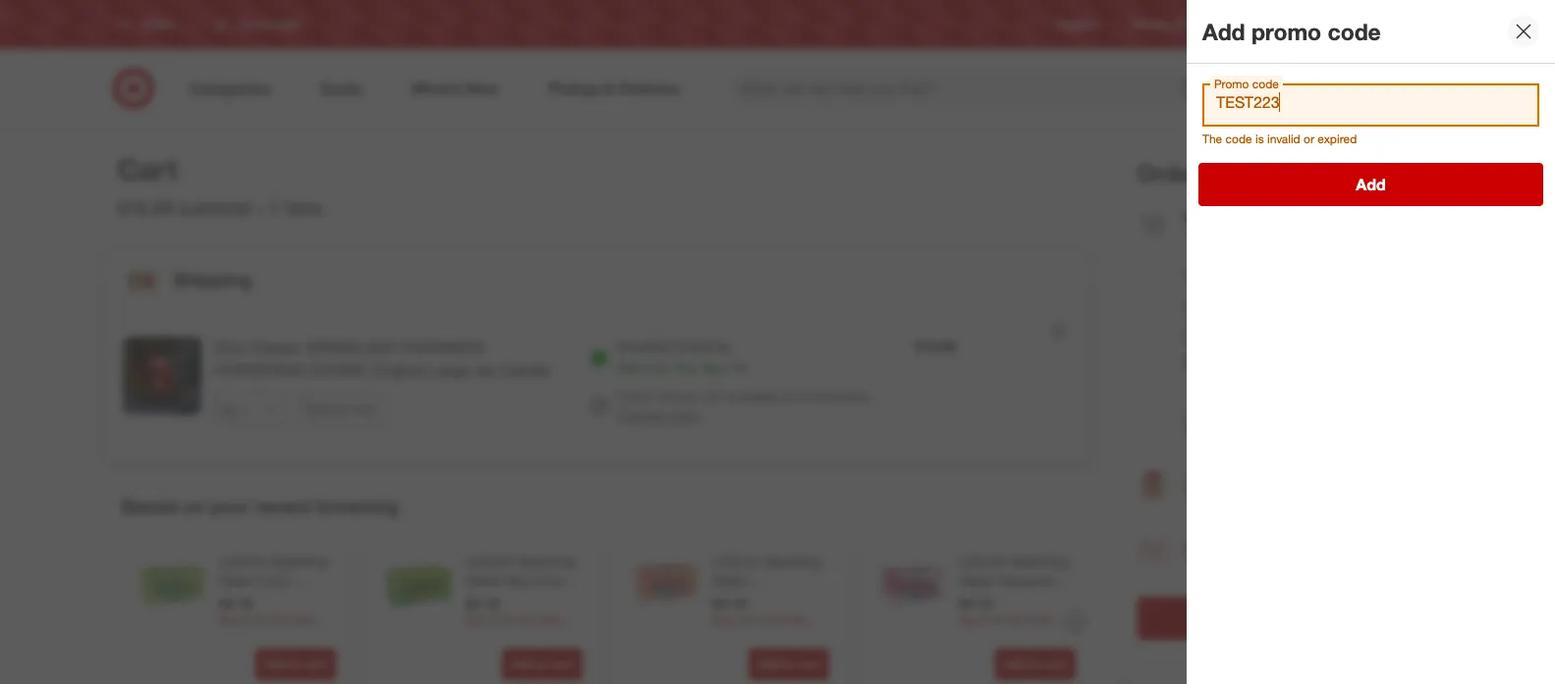 Task type: locate. For each thing, give the bounding box(es) containing it.
store
[[669, 408, 700, 425]]

lime right key
[[532, 573, 562, 590]]

8pk/12
[[219, 593, 261, 609], [465, 593, 508, 609], [968, 593, 1011, 609], [712, 632, 755, 649]]

4 add to cart button from the left
[[995, 650, 1076, 681]]

add to cart button for lacroix sparkling water pamplemousse (grapefruit) - 8pk/12 fl oz cans
[[748, 650, 829, 681]]

add to cart
[[264, 658, 327, 672], [510, 658, 573, 672], [757, 658, 820, 672], [1004, 658, 1067, 672]]

lacroix inside lacroix sparkling water pamplemousse (grapefruit) - 8pk/12 fl oz cans
[[712, 554, 760, 570]]

8pk/12 inside lacroix sparkling water passionfruit - 8pk/12 fl oz cans
[[968, 593, 1011, 609]]

4 cart from the left
[[1044, 658, 1067, 672]]

lacroix inside lacroix sparkling water passionfruit - 8pk/12 fl oz cans
[[959, 554, 1006, 570]]

sparkling down recent
[[270, 554, 328, 570]]

item right subtotal
[[285, 197, 323, 219]]

2 horizontal spatial 1
[[1433, 70, 1438, 82]]

3 add to cart from the left
[[757, 658, 820, 672]]

add to cart for lacroix sparkling water passionfruit - 8pk/12 fl oz cans
[[1004, 658, 1067, 672]]

a
[[1293, 477, 1301, 496]]

8pk/12 down passionfruit
[[968, 593, 1011, 609]]

total
[[1185, 415, 1227, 438]]

add down "(grapefruit)"
[[757, 658, 779, 672]]

$4.19 for lime
[[219, 596, 252, 612]]

3 cart from the left
[[797, 658, 820, 672]]

add to cart for lacroix sparkling water pamplemousse (grapefruit) - 8pk/12 fl oz cans
[[757, 658, 820, 672]]

oz
[[276, 593, 291, 609], [523, 593, 537, 609], [1025, 593, 1040, 609], [770, 632, 784, 649]]

fl down based on your recent browsing
[[265, 593, 272, 609]]

0 vertical spatial code
[[1328, 17, 1382, 45]]

$16.89 inside cart item ready to fulfill group
[[915, 338, 956, 355]]

lacroix sparkling water lime - 8pk/12 fl oz cans image
[[138, 553, 207, 621], [138, 553, 207, 621]]

lacroix sparkling water passionfruit - 8pk/12 fl oz cans image
[[878, 553, 947, 621], [878, 553, 947, 621]]

1
[[1433, 70, 1438, 82], [269, 197, 279, 219], [1185, 228, 1192, 244]]

add for lacroix sparkling water passionfruit - 8pk/12 fl oz cans
[[1004, 658, 1026, 672]]

0 vertical spatial order
[[1138, 159, 1199, 187]]

fl down key
[[512, 593, 519, 609]]

water inside lacroix sparkling water key lime - 8pk/12 fl oz cans
[[465, 573, 501, 590]]

search
[[1203, 80, 1251, 100]]

2 sparkling from the left
[[517, 554, 575, 570]]

cart down lacroix sparkling water pamplemousse (grapefruit) - 8pk/12 fl oz cans 'link'
[[797, 658, 820, 672]]

8pk/12 inside lacroix sparkling water pamplemousse (grapefruit) - 8pk/12 fl oz cans
[[712, 632, 755, 649]]

1 for 1
[[1433, 70, 1438, 82]]

add to cart button down the lacroix sparkling water lime - 8pk/12 fl oz cans at the bottom
[[255, 650, 336, 681]]

get free shipping on hundreds of thousands of items* with target redcard. apply now for a credit or debit redcard. *some restrictions apply. image
[[1122, 676, 1464, 685]]

lacroix inside the lacroix sparkling water lime - 8pk/12 fl oz cans
[[219, 554, 266, 570]]

lacroix down your
[[219, 554, 266, 570]]

$16.89 subtotal
[[117, 197, 251, 219]]

lime inside the lacroix sparkling water lime - 8pk/12 fl oz cans
[[258, 573, 288, 590]]

$4.19
[[219, 596, 252, 612], [465, 596, 499, 612], [712, 596, 746, 612], [959, 596, 992, 612]]

1 vertical spatial $16.89
[[915, 338, 956, 355]]

subtotal
[[1185, 266, 1244, 285]]

oz inside lacroix sparkling water pamplemousse (grapefruit) - 8pk/12 fl oz cans
[[770, 632, 784, 649]]

3 add to cart button from the left
[[748, 650, 829, 681]]

4 $4.19 from the left
[[959, 596, 992, 612]]

water down your
[[219, 573, 255, 590]]

is
[[1256, 132, 1264, 146]]

to for lacroix sparkling water lime - 8pk/12 fl oz cans
[[289, 658, 300, 672]]

lacroix sparkling water key lime - 8pk/12 fl oz cans image
[[385, 553, 454, 621], [385, 553, 454, 621]]

shipping for shipping shipping tax estimated taxes
[[1185, 298, 1247, 317]]

oz down passionfruit
[[1025, 593, 1040, 609]]

fl down "(grapefruit)"
[[759, 632, 766, 649]]

cart down lacroix sparkling water lime - 8pk/12 fl oz cans link
[[304, 658, 327, 672]]

to down lacroix sparkling water passionfruit - 8pk/12 fl oz cans
[[1029, 658, 1041, 672]]

sparkling for passionfruit
[[1010, 554, 1068, 570]]

cans inside the lacroix sparkling water lime - 8pk/12 fl oz cans
[[294, 593, 326, 609]]

$4.19 for passionfruit
[[959, 596, 992, 612]]

water inside lacroix sparkling water passionfruit - 8pk/12 fl oz cans
[[959, 573, 995, 590]]

4 water from the left
[[959, 573, 995, 590]]

2 cart from the left
[[550, 658, 573, 672]]

water inside lacroix sparkling water pamplemousse (grapefruit) - 8pk/12 fl oz cans
[[712, 573, 748, 590]]

sparkling up the pamplemousse
[[763, 554, 821, 570]]

1 water from the left
[[219, 573, 255, 590]]

code
[[1328, 17, 1382, 45], [1226, 132, 1253, 146], [1235, 540, 1271, 560]]

2 $4.19 from the left
[[465, 596, 499, 612]]

2 lacroix from the left
[[465, 554, 513, 570]]

add to cart button
[[255, 650, 336, 681], [501, 650, 582, 681], [748, 650, 829, 681], [995, 650, 1076, 681]]

cart
[[304, 658, 327, 672], [550, 658, 573, 672], [797, 658, 820, 672], [1044, 658, 1067, 672]]

water left passionfruit
[[959, 573, 995, 590]]

- inside lacroix sparkling water key lime - 8pk/12 fl oz cans
[[566, 573, 571, 590]]

subtotal
[[178, 197, 251, 219]]

fl inside the lacroix sparkling water lime - 8pk/12 fl oz cans
[[265, 593, 272, 609]]

0 horizontal spatial $16.89
[[117, 197, 173, 219]]

order left "includes"
[[1185, 477, 1225, 496]]

lacroix up passionfruit
[[959, 554, 1006, 570]]

search button
[[1203, 67, 1251, 114]]

fl down passionfruit
[[1014, 593, 1022, 609]]

order up the change
[[617, 388, 652, 405]]

None radio
[[589, 349, 609, 368]]

none radio inside cart item ready to fulfill group
[[589, 349, 609, 368]]

4 add to cart from the left
[[1004, 658, 1067, 672]]

sparkling inside the lacroix sparkling water lime - 8pk/12 fl oz cans
[[270, 554, 328, 570]]

1 horizontal spatial lime
[[532, 573, 562, 590]]

8pk/12 down "(grapefruit)"
[[712, 632, 755, 649]]

cart down lacroix sparkling water key lime - 8pk/12 fl oz cans link
[[550, 658, 573, 672]]

add for lacroix sparkling water pamplemousse (grapefruit) - 8pk/12 fl oz cans
[[757, 658, 779, 672]]

$4.19 for pamplemousse
[[712, 596, 746, 612]]

8pk/12 down key
[[465, 593, 508, 609]]

lacroix up key
[[465, 554, 513, 570]]

lacroix sparkling water passionfruit - 8pk/12 fl oz cans
[[959, 554, 1071, 629]]

to down lacroix sparkling water pamplemousse (grapefruit) - 8pk/12 fl oz cans 'link'
[[783, 658, 794, 672]]

pickup
[[656, 388, 698, 405]]

add inside button
[[1357, 175, 1386, 195]]

target circle link
[[1297, 16, 1363, 33]]

lacroix sparkling water pamplemousse (grapefruit) - 8pk/12 fl oz cans image
[[631, 553, 700, 621], [631, 553, 700, 621]]

0 vertical spatial $16.89
[[117, 197, 173, 219]]

cart for lacroix sparkling water pamplemousse (grapefruit) - 8pk/12 fl oz cans
[[797, 658, 820, 672]]

cart for lacroix sparkling water lime - 8pk/12 fl oz cans
[[304, 658, 327, 672]]

cinammon
[[397, 338, 485, 358]]

1 $4.19 from the left
[[219, 596, 252, 612]]

1 horizontal spatial 1
[[1185, 228, 1192, 244]]

add down lacroix sparkling water passionfruit - 8pk/12 fl oz cans
[[1004, 658, 1026, 672]]

4 sparkling from the left
[[1010, 554, 1068, 570]]

lacroix for lacroix sparkling water lime - 8pk/12 fl oz cans
[[219, 554, 266, 570]]

sparkling
[[306, 338, 393, 358]]

oz down recent
[[276, 593, 291, 609]]

2 add to cart button from the left
[[501, 650, 582, 681]]

1 sparkling from the left
[[270, 554, 328, 570]]

shipping down subtotal
[[173, 268, 251, 290]]

sparkling for pamplemousse
[[763, 554, 821, 570]]

2 vertical spatial 1
[[1185, 228, 1192, 244]]

lacroix
[[219, 554, 266, 570], [465, 554, 513, 570], [712, 554, 760, 570], [959, 554, 1006, 570]]

1 to from the left
[[289, 658, 300, 672]]

3 water from the left
[[712, 573, 748, 590]]

oz down key
[[523, 593, 537, 609]]

add to cart down lacroix sparkling water key lime - 8pk/12 fl oz cans
[[510, 658, 573, 672]]

not
[[702, 388, 722, 405]]

$16.89
[[117, 197, 173, 219], [915, 338, 956, 355]]

0 horizontal spatial lime
[[258, 573, 288, 590]]

water left key
[[465, 573, 501, 590]]

1 vertical spatial item
[[1196, 228, 1223, 244]]

add to cart button down lacroix sparkling water passionfruit - 8pk/12 fl oz cans
[[995, 650, 1076, 681]]

2 to from the left
[[536, 658, 547, 672]]

3 to from the left
[[783, 658, 794, 672]]

2 add to cart from the left
[[510, 658, 573, 672]]

lacroix sparkling water key lime - 8pk/12 fl oz cans link
[[465, 553, 578, 609]]

cans inside lacroix sparkling water key lime - 8pk/12 fl oz cans
[[541, 593, 573, 609]]

order
[[1138, 159, 1199, 187], [617, 388, 652, 405], [1185, 477, 1225, 496]]

lacroix inside lacroix sparkling water key lime - 8pk/12 fl oz cans
[[465, 554, 513, 570]]

water for lime
[[219, 573, 255, 590]]

cart for lacroix sparkling water passionfruit - 8pk/12 fl oz cans
[[1044, 658, 1067, 672]]

to down lacroix sparkling water key lime - 8pk/12 fl oz cans
[[536, 658, 547, 672]]

sparkling inside lacroix sparkling water passionfruit - 8pk/12 fl oz cans
[[1010, 554, 1068, 570]]

cart down lacroix sparkling water passionfruit - 8pk/12 fl oz cans
[[1044, 658, 1067, 672]]

add to cart down lacroix sparkling water passionfruit - 8pk/12 fl oz cans
[[1004, 658, 1067, 672]]

browsing
[[317, 495, 398, 518]]

1 lime from the left
[[258, 573, 288, 590]]

based
[[121, 495, 177, 518]]

order up $24.25
[[1138, 159, 1199, 187]]

add down expired
[[1357, 175, 1386, 195]]

item
[[285, 197, 323, 219], [1196, 228, 1223, 244]]

item down $24.25
[[1196, 228, 1223, 244]]

- inside lacroix sparkling water passionfruit - 8pk/12 fl oz cans
[[959, 593, 964, 609]]

based on your recent browsing
[[121, 495, 398, 518]]

lime
[[258, 573, 288, 590], [532, 573, 562, 590]]

add to cart button for lacroix sparkling water lime - 8pk/12 fl oz cans
[[255, 650, 336, 681]]

1 horizontal spatial item
[[1196, 228, 1223, 244]]

1 vertical spatial 1
[[269, 197, 279, 219]]

add down lacroix sparkling water key lime - 8pk/12 fl oz cans
[[510, 658, 533, 672]]

water up the pamplemousse
[[712, 573, 748, 590]]

lime down recent
[[258, 573, 288, 590]]

sparkling inside lacroix sparkling water pamplemousse (grapefruit) - 8pk/12 fl oz cans
[[763, 554, 821, 570]]

4 lacroix from the left
[[959, 554, 1006, 570]]

cans inside lacroix sparkling water pamplemousse (grapefruit) - 8pk/12 fl oz cans
[[788, 632, 819, 649]]

None text field
[[1203, 84, 1540, 127]]

sparkling inside lacroix sparkling water key lime - 8pk/12 fl oz cans
[[517, 554, 575, 570]]

original
[[371, 361, 425, 381]]

22oz classic sparkling cinammon christmas cookie original large jar candle link
[[213, 337, 558, 382]]

$4.19 for key
[[465, 596, 499, 612]]

christmas
[[213, 361, 303, 381]]

to
[[289, 658, 300, 672], [536, 658, 547, 672], [783, 658, 794, 672], [1029, 658, 1041, 672]]

22oz classic sparkling cinammon christmas cookie original large jar candle image
[[122, 337, 201, 416]]

add button
[[1199, 163, 1544, 207]]

to down the lacroix sparkling water lime - 8pk/12 fl oz cans at the bottom
[[289, 658, 300, 672]]

code for promo code
[[1235, 540, 1271, 560]]

2 vertical spatial code
[[1235, 540, 1271, 560]]

total
[[1236, 207, 1270, 227]]

1 vertical spatial code
[[1226, 132, 1253, 146]]

shipping down the subtotal
[[1185, 298, 1247, 317]]

0 vertical spatial shipping
[[173, 268, 251, 290]]

add promo code
[[1203, 17, 1382, 45]]

add to cart button for lacroix sparkling water passionfruit - 8pk/12 fl oz cans
[[995, 650, 1076, 681]]

1 add to cart from the left
[[264, 658, 327, 672]]

sparkling up key
[[517, 554, 575, 570]]

3 lacroix from the left
[[712, 554, 760, 570]]

3 sparkling from the left
[[763, 554, 821, 570]]

-
[[292, 573, 298, 590], [566, 573, 571, 590], [959, 593, 964, 609], [785, 612, 791, 629]]

lacroix for lacroix sparkling water passionfruit - 8pk/12 fl oz cans
[[959, 554, 1006, 570]]

8pk/12 down your
[[219, 593, 261, 609]]

shipping up estimated
[[1185, 326, 1247, 346]]

code for the code is invalid or expired
[[1226, 132, 1253, 146]]

2 lime from the left
[[532, 573, 562, 590]]

0 horizontal spatial 1
[[269, 197, 279, 219]]

3 $4.19 from the left
[[712, 596, 746, 612]]

0 vertical spatial item
[[285, 197, 323, 219]]

sparkling
[[270, 554, 328, 570], [517, 554, 575, 570], [763, 554, 821, 570], [1010, 554, 1068, 570]]

item inside $24.25 total 1 item
[[1196, 228, 1223, 244]]

order pickup not available at huntersville change store
[[617, 388, 870, 425]]

add to cart down "(grapefruit)"
[[757, 658, 820, 672]]

oz down "(grapefruit)"
[[770, 632, 784, 649]]

1 add to cart button from the left
[[255, 650, 336, 681]]

water
[[219, 573, 255, 590], [465, 573, 501, 590], [712, 573, 748, 590], [959, 573, 995, 590]]

2 water from the left
[[465, 573, 501, 590]]

change
[[617, 408, 665, 425]]

order for order includes a gift
[[1185, 477, 1225, 496]]

2 vertical spatial order
[[1185, 477, 1225, 496]]

redcard link
[[1218, 16, 1265, 33]]

lacroix up the pamplemousse
[[712, 554, 760, 570]]

water for passionfruit
[[959, 573, 995, 590]]

fl inside lacroix sparkling water key lime - 8pk/12 fl oz cans
[[512, 593, 519, 609]]

cart
[[117, 151, 177, 187]]

add down the lacroix sparkling water lime - 8pk/12 fl oz cans at the bottom
[[264, 658, 286, 672]]

1 item
[[269, 197, 323, 219]]

1 vertical spatial order
[[617, 388, 652, 405]]

oz inside lacroix sparkling water key lime - 8pk/12 fl oz cans
[[523, 593, 537, 609]]

1 vertical spatial shipping
[[1185, 298, 1247, 317]]

add to cart button for lacroix sparkling water key lime - 8pk/12 fl oz cans
[[501, 650, 582, 681]]

1 lacroix from the left
[[219, 554, 266, 570]]

1 cart from the left
[[304, 658, 327, 672]]

add to cart down the lacroix sparkling water lime - 8pk/12 fl oz cans at the bottom
[[264, 658, 327, 672]]

cart item ready to fulfill group
[[107, 314, 1089, 461]]

add to cart button down lacroix sparkling water key lime - 8pk/12 fl oz cans
[[501, 650, 582, 681]]

lacroix sparkling water lime - 8pk/12 fl oz cans
[[219, 554, 328, 609]]

water inside the lacroix sparkling water lime - 8pk/12 fl oz cans
[[219, 573, 255, 590]]

cookie
[[307, 361, 367, 381]]

sparkling up passionfruit
[[1010, 554, 1068, 570]]

4 to from the left
[[1029, 658, 1041, 672]]

0 vertical spatial 1
[[1433, 70, 1438, 82]]

order inside order pickup not available at huntersville change store
[[617, 388, 652, 405]]

8pk/12 inside lacroix sparkling water key lime - 8pk/12 fl oz cans
[[465, 593, 508, 609]]

add to cart button down "(grapefruit)"
[[748, 650, 829, 681]]

promo code
[[1185, 540, 1271, 560]]

1 horizontal spatial $16.89
[[915, 338, 956, 355]]



Task type: vqa. For each thing, say whether or not it's contained in the screenshot.
Apple AirPods (2nd Generation) with Charging Case image
no



Task type: describe. For each thing, give the bounding box(es) containing it.
water for key
[[465, 573, 501, 590]]

nov
[[703, 360, 727, 377]]

taxes
[[1260, 354, 1298, 374]]

1 for 1 item
[[269, 197, 279, 219]]

by
[[654, 360, 669, 377]]

22oz classic sparkling cinammon christmas cookie original large jar candle
[[213, 338, 550, 381]]

water for pamplemousse
[[712, 573, 748, 590]]

save for later
[[306, 402, 376, 417]]

1 link
[[1403, 67, 1446, 110]]

it
[[643, 360, 651, 377]]

- inside the lacroix sparkling water lime - 8pk/12 fl oz cans
[[292, 573, 298, 590]]

on
[[183, 495, 205, 518]]

$24.25 total 1 item
[[1185, 207, 1270, 244]]

lacroix sparkling water lime - 8pk/12 fl oz cans link
[[219, 553, 332, 609]]

the code is invalid or expired
[[1203, 132, 1358, 146]]

thu,
[[673, 360, 699, 377]]

order summary
[[1138, 159, 1306, 187]]

gift
[[1305, 477, 1328, 496]]

order for order pickup not available at huntersville change store
[[617, 388, 652, 405]]

lacroix sparkling water passionfruit - 8pk/12 fl oz cans link
[[959, 553, 1072, 629]]

estimated
[[1185, 354, 1255, 374]]

huntersville
[[798, 388, 870, 405]]

add for lacroix sparkling water key lime - 8pk/12 fl oz cans
[[510, 658, 533, 672]]

candle
[[500, 361, 550, 381]]

$16.89 for $16.89 subtotal
[[117, 197, 173, 219]]

add to cart for lacroix sparkling water lime - 8pk/12 fl oz cans
[[264, 658, 327, 672]]

1 inside $24.25 total 1 item
[[1185, 228, 1192, 244]]

later
[[353, 402, 376, 417]]

order includes a gift
[[1185, 477, 1328, 496]]

8pk/12 inside the lacroix sparkling water lime - 8pk/12 fl oz cans
[[219, 593, 261, 609]]

2 vertical spatial shipping
[[1185, 326, 1247, 346]]

lacroix for lacroix sparkling water key lime - 8pk/12 fl oz cans
[[465, 554, 513, 570]]

add for lacroix sparkling water lime - 8pk/12 fl oz cans
[[264, 658, 286, 672]]

registry
[[1056, 17, 1100, 32]]

to for lacroix sparkling water passionfruit - 8pk/12 fl oz cans
[[1029, 658, 1041, 672]]

0 horizontal spatial item
[[285, 197, 323, 219]]

summary
[[1205, 159, 1306, 187]]

classic
[[251, 338, 302, 358]]

weekly
[[1131, 17, 1169, 32]]

lacroix sparkling water key lime - 8pk/12 fl oz cans
[[465, 554, 575, 609]]

get
[[617, 360, 639, 377]]

circle
[[1332, 17, 1363, 32]]

cart for lacroix sparkling water key lime - 8pk/12 fl oz cans
[[550, 658, 573, 672]]

none text field inside add promo code "dialog"
[[1203, 84, 1540, 127]]

shipping for shipping
[[173, 268, 251, 290]]

lacroix for lacroix sparkling water pamplemousse (grapefruit) - 8pk/12 fl oz cans
[[712, 554, 760, 570]]

tax
[[1251, 326, 1273, 346]]

$16.89 for $16.89
[[915, 338, 956, 355]]

large
[[430, 361, 470, 381]]

ad
[[1172, 17, 1187, 32]]

to for lacroix sparkling water key lime - 8pk/12 fl oz cans
[[536, 658, 547, 672]]

shipping
[[677, 338, 729, 355]]

save for later button
[[297, 394, 385, 426]]

lacroix sparkling water pamplemousse (grapefruit) - 8pk/12 fl oz cans
[[712, 554, 821, 649]]

standard
[[617, 338, 673, 355]]

add promo code dialog
[[1187, 0, 1556, 685]]

registry link
[[1056, 16, 1100, 33]]

pamplemousse
[[712, 593, 807, 609]]

save
[[306, 402, 332, 417]]

22oz
[[213, 338, 247, 358]]

change store button
[[617, 407, 700, 427]]

standard shipping get it by thu, nov 16
[[617, 338, 747, 377]]

redcard
[[1218, 17, 1265, 32]]

recent
[[255, 495, 311, 518]]

target circle
[[1297, 17, 1363, 32]]

What can we help you find? suggestions appear below search field
[[728, 67, 1217, 110]]

available
[[725, 388, 779, 405]]

add right ad
[[1203, 17, 1246, 45]]

key
[[505, 573, 528, 590]]

for
[[335, 402, 349, 417]]

shipping shipping tax estimated taxes
[[1185, 298, 1298, 374]]

to for lacroix sparkling water pamplemousse (grapefruit) - 8pk/12 fl oz cans
[[783, 658, 794, 672]]

target
[[1297, 17, 1329, 32]]

at
[[782, 388, 794, 405]]

oz inside the lacroix sparkling water lime - 8pk/12 fl oz cans
[[276, 593, 291, 609]]

cans inside lacroix sparkling water passionfruit - 8pk/12 fl oz cans
[[959, 612, 990, 629]]

expired
[[1318, 132, 1358, 146]]

order for order summary
[[1138, 159, 1199, 187]]

- inside lacroix sparkling water pamplemousse (grapefruit) - 8pk/12 fl oz cans
[[785, 612, 791, 629]]

invalid
[[1268, 132, 1301, 146]]

add to cart for lacroix sparkling water key lime - 8pk/12 fl oz cans
[[510, 658, 573, 672]]

includes
[[1229, 477, 1288, 496]]

sparkling for key
[[517, 554, 575, 570]]

$24.25
[[1185, 207, 1232, 227]]

lacroix sparkling water pamplemousse (grapefruit) - 8pk/12 fl oz cans link
[[712, 553, 825, 649]]

not available radio
[[589, 397, 609, 417]]

(grapefruit)
[[712, 612, 781, 629]]

weekly ad link
[[1131, 16, 1187, 33]]

fl inside lacroix sparkling water passionfruit - 8pk/12 fl oz cans
[[1014, 593, 1022, 609]]

16
[[731, 360, 747, 377]]

your
[[210, 495, 249, 518]]

lime inside lacroix sparkling water key lime - 8pk/12 fl oz cans
[[532, 573, 562, 590]]

weekly ad
[[1131, 17, 1187, 32]]

jar
[[474, 361, 495, 381]]

or
[[1304, 132, 1315, 146]]

passionfruit
[[998, 573, 1071, 590]]

sparkling for lime
[[270, 554, 328, 570]]

fl inside lacroix sparkling water pamplemousse (grapefruit) - 8pk/12 fl oz cans
[[759, 632, 766, 649]]

oz inside lacroix sparkling water passionfruit - 8pk/12 fl oz cans
[[1025, 593, 1040, 609]]

promo
[[1185, 540, 1231, 560]]

the
[[1203, 132, 1223, 146]]

promo
[[1252, 17, 1322, 45]]



